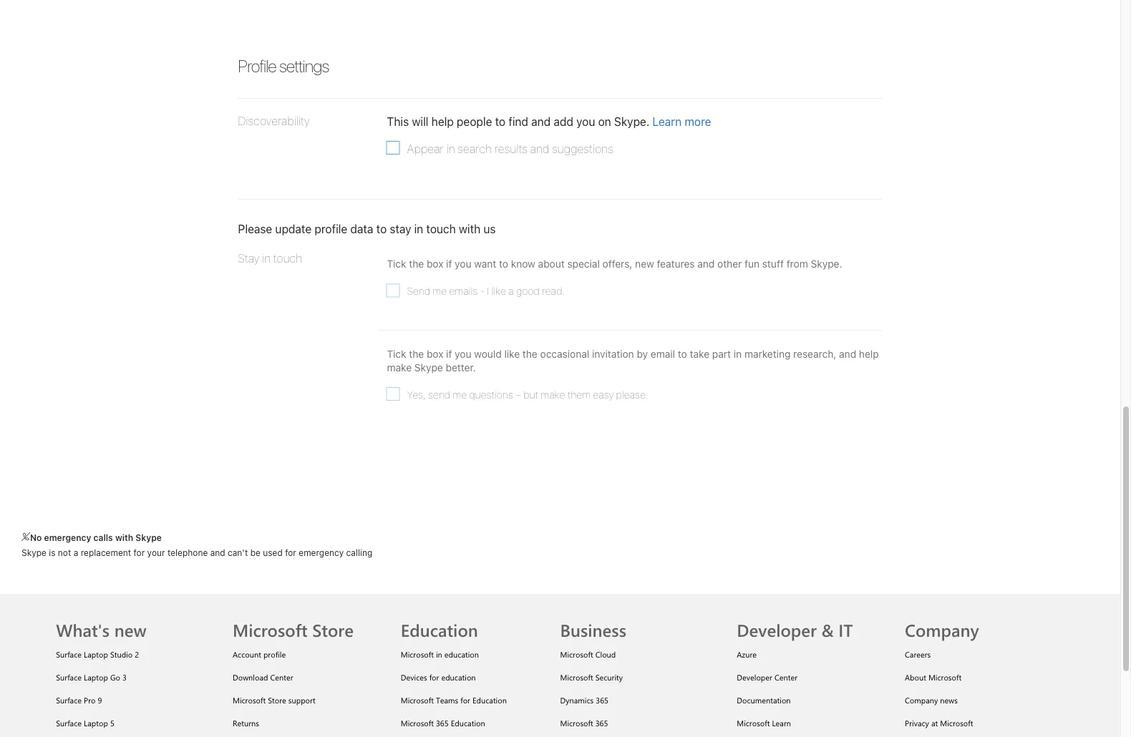 Task type: describe. For each thing, give the bounding box(es) containing it.
1 vertical spatial touch
[[273, 252, 302, 266]]

go
[[110, 673, 120, 683]]

laptop for 5
[[84, 718, 108, 729]]

your
[[147, 549, 165, 559]]

to inside the tick the box if you would like the occasional invitation by email to take part in marketing research, and help make skype better.
[[678, 348, 687, 360]]

365 for business
[[596, 718, 608, 729]]

make inside the tick the box if you would like the occasional invitation by email to take part in marketing research, and help make skype better.
[[387, 362, 412, 374]]

developer center
[[737, 673, 798, 683]]

0 horizontal spatial a
[[74, 549, 78, 559]]

devices for education link
[[401, 673, 476, 683]]

profile settings
[[238, 56, 329, 76]]

questions
[[469, 389, 513, 401]]

microsoft store heading
[[233, 595, 384, 644]]

microsoft for microsoft security
[[560, 673, 594, 683]]

microsoft right at
[[941, 718, 974, 729]]

-
[[480, 286, 485, 298]]

azure link
[[737, 650, 757, 660]]

at
[[932, 718, 938, 729]]

microsoft store support link
[[233, 695, 316, 706]]

calls
[[93, 533, 113, 543]]

but
[[524, 389, 539, 401]]

marketing
[[745, 348, 791, 360]]

replacement
[[81, 549, 131, 559]]

surface laptop studio 2
[[56, 650, 139, 660]]

microsoft learn
[[737, 718, 791, 729]]

developer for developer center
[[737, 673, 773, 683]]

2 vertical spatial skype
[[21, 549, 46, 559]]

education heading
[[401, 595, 552, 644]]

microsoft for microsoft teams for education
[[401, 695, 434, 706]]

i
[[487, 286, 489, 298]]

what's
[[56, 619, 110, 642]]

microsoft security
[[560, 673, 623, 683]]

part
[[713, 348, 731, 360]]

fun
[[745, 258, 760, 270]]

stuff
[[763, 258, 784, 270]]

special
[[568, 258, 600, 270]]

devices
[[401, 673, 427, 683]]

tick for tick the box if you would like the occasional invitation by email to take part in marketing research, and help make skype better.
[[387, 348, 406, 360]]

–
[[516, 389, 521, 401]]

yes,
[[407, 389, 426, 401]]

education for microsoft in education
[[445, 650, 479, 660]]

privacy at microsoft
[[905, 718, 974, 729]]

in for stay in touch
[[262, 252, 271, 266]]

microsoft 365 education link
[[401, 718, 485, 729]]

to right want
[[499, 258, 509, 270]]

calling
[[346, 549, 373, 559]]

update
[[275, 223, 312, 236]]

know
[[511, 258, 536, 270]]

2
[[135, 650, 139, 660]]

documentation link
[[737, 695, 791, 706]]

other
[[718, 258, 742, 270]]

it
[[839, 619, 853, 642]]

surface for surface laptop 5
[[56, 718, 82, 729]]

stay
[[390, 223, 411, 236]]

offers,
[[603, 258, 633, 270]]

appear
[[407, 142, 444, 156]]

0 vertical spatial new
[[635, 258, 654, 270]]

learn inside the footer resource links element
[[772, 718, 791, 729]]

this will help people to find and add you on skype. learn more
[[387, 115, 712, 128]]

touch inside alert
[[426, 223, 456, 236]]

occasional
[[540, 348, 590, 360]]

be
[[250, 549, 261, 559]]

profile inside "please update profile data to stay in touch with us" alert
[[315, 223, 348, 236]]

laptop for studio
[[84, 650, 108, 660]]

0 vertical spatial me
[[433, 286, 447, 298]]

365 for education
[[436, 718, 449, 729]]

9
[[98, 695, 102, 706]]

telephone
[[168, 549, 208, 559]]

about
[[538, 258, 565, 270]]

business heading
[[560, 595, 720, 644]]

center for microsoft
[[270, 673, 293, 683]]

stay
[[238, 252, 260, 266]]

to inside alert
[[376, 223, 387, 236]]

1 horizontal spatial skype.
[[811, 258, 843, 270]]

center for developer
[[775, 673, 798, 683]]

security
[[596, 673, 623, 683]]

suggestions
[[552, 142, 614, 156]]

please.
[[616, 389, 649, 401]]

please update profile data to stay in touch with us
[[238, 223, 496, 236]]

microsoft 365 link
[[560, 718, 608, 729]]

no
[[30, 533, 42, 543]]

support
[[288, 695, 316, 706]]

send
[[428, 389, 451, 401]]

teams
[[436, 695, 459, 706]]

if for want
[[446, 258, 452, 270]]

easy
[[593, 389, 614, 401]]

what's new heading
[[56, 595, 216, 644]]

and left can't
[[210, 549, 225, 559]]

good
[[516, 286, 540, 298]]

help inside the tick the box if you would like the occasional invitation by email to take part in marketing research, and help make skype better.
[[859, 348, 879, 360]]

developer for developer & it
[[737, 619, 817, 642]]

people
[[457, 115, 492, 128]]

new inside heading
[[114, 619, 147, 642]]

microsoft cloud
[[560, 650, 616, 660]]

account profile link
[[233, 650, 286, 660]]

developer center link
[[737, 673, 798, 683]]

discoverability
[[238, 114, 310, 128]]

box for me
[[427, 258, 444, 270]]

microsoft for microsoft in education
[[401, 650, 434, 660]]

please update profile data to stay in touch with us alert
[[238, 211, 883, 248]]

0 horizontal spatial skype.
[[614, 115, 650, 128]]

microsoft learn link
[[737, 718, 791, 729]]

azure
[[737, 650, 757, 660]]

cloud
[[596, 650, 616, 660]]

company heading
[[905, 595, 1056, 644]]

pro
[[84, 695, 96, 706]]

in inside the tick the box if you would like the occasional invitation by email to take part in marketing research, and help make skype better.
[[734, 348, 742, 360]]

microsoft cloud link
[[560, 650, 616, 660]]

box for send
[[427, 348, 444, 360]]

by
[[637, 348, 648, 360]]

dynamics
[[560, 695, 594, 706]]

about microsoft
[[905, 673, 962, 683]]

read.
[[542, 286, 565, 298]]

company for company news
[[905, 695, 938, 706]]

surface for surface laptop go 3
[[56, 673, 82, 683]]

like inside the tick the box if you would like the occasional invitation by email to take part in marketing research, and help make skype better.
[[505, 348, 520, 360]]

appear in search results and suggestions
[[407, 142, 614, 156]]

you for know
[[455, 258, 472, 270]]

microsoft store support
[[233, 695, 316, 706]]

and left 'add'
[[532, 115, 551, 128]]

microsoft 365 education
[[401, 718, 485, 729]]

email
[[651, 348, 675, 360]]



Task type: locate. For each thing, give the bounding box(es) containing it.
0 vertical spatial skype.
[[614, 115, 650, 128]]

2 vertical spatial you
[[455, 348, 472, 360]]

skype up your
[[136, 533, 162, 543]]

1 vertical spatial learn
[[772, 718, 791, 729]]

tick the box if you would like the occasional invitation by email to take part in marketing research, and help make skype better.
[[387, 348, 879, 374]]

1 if from the top
[[446, 258, 452, 270]]

laptop left 5
[[84, 718, 108, 729]]

developer up azure
[[737, 619, 817, 642]]

1 vertical spatial profile
[[263, 650, 286, 660]]

microsoft for microsoft cloud
[[560, 650, 594, 660]]

business
[[560, 619, 627, 642]]

send
[[407, 286, 431, 298]]

1 horizontal spatial center
[[775, 673, 798, 683]]

4 surface from the top
[[56, 718, 82, 729]]

want
[[474, 258, 497, 270]]

365 down security
[[596, 695, 609, 706]]

learn down documentation 'link'
[[772, 718, 791, 729]]

if inside the tick the box if you would like the occasional invitation by email to take part in marketing research, and help make skype better.
[[446, 348, 452, 360]]

dynamics 365
[[560, 695, 609, 706]]

account profile
[[233, 650, 286, 660]]

laptop left the go
[[84, 673, 108, 683]]

1 company from the top
[[905, 619, 980, 642]]

and inside the tick the box if you would like the occasional invitation by email to take part in marketing research, and help make skype better.
[[839, 348, 857, 360]]

0 horizontal spatial store
[[268, 695, 286, 706]]

a left good
[[509, 286, 514, 298]]

skype. right from
[[811, 258, 843, 270]]

download
[[233, 673, 268, 683]]

0 horizontal spatial make
[[387, 362, 412, 374]]

skype
[[415, 362, 443, 374], [136, 533, 162, 543], [21, 549, 46, 559]]

0 horizontal spatial me
[[433, 286, 447, 298]]

touch
[[426, 223, 456, 236], [273, 252, 302, 266]]

the up yes,
[[409, 348, 424, 360]]

1 vertical spatial store
[[268, 695, 286, 706]]

company for company
[[905, 619, 980, 642]]

0 vertical spatial make
[[387, 362, 412, 374]]

microsoft store
[[233, 619, 354, 642]]

developer down azure
[[737, 673, 773, 683]]

skype inside the tick the box if you would like the occasional invitation by email to take part in marketing research, and help make skype better.
[[415, 362, 443, 374]]

privacy at microsoft link
[[905, 718, 974, 729]]

and
[[532, 115, 551, 128], [530, 142, 550, 156], [698, 258, 715, 270], [839, 348, 857, 360], [210, 549, 225, 559]]

company up privacy
[[905, 695, 938, 706]]

2 laptop from the top
[[84, 673, 108, 683]]

2 center from the left
[[775, 673, 798, 683]]

learn left more
[[653, 115, 682, 128]]

1 vertical spatial education
[[441, 673, 476, 683]]

2 box from the top
[[427, 348, 444, 360]]

surface left pro
[[56, 695, 82, 706]]

0 vertical spatial profile
[[315, 223, 348, 236]]

center up documentation
[[775, 673, 798, 683]]

1 horizontal spatial profile
[[315, 223, 348, 236]]

footer resource links element
[[0, 595, 1121, 738]]

better.
[[446, 362, 476, 374]]

send me emails - i like a good read.
[[407, 286, 565, 298]]

more
[[685, 115, 712, 128]]

0 vertical spatial you
[[577, 115, 595, 128]]

education for devices for education
[[441, 673, 476, 683]]

1 vertical spatial you
[[455, 258, 472, 270]]

privacy
[[905, 718, 930, 729]]

company up careers link
[[905, 619, 980, 642]]

with left us
[[459, 223, 481, 236]]

you up better.
[[455, 348, 472, 360]]

a
[[509, 286, 514, 298], [74, 549, 78, 559]]

surface pro 9
[[56, 695, 102, 706]]

1 horizontal spatial emergency
[[299, 549, 344, 559]]

2 surface from the top
[[56, 673, 82, 683]]

tick inside the tick the box if you would like the occasional invitation by email to take part in marketing research, and help make skype better.
[[387, 348, 406, 360]]

skype.
[[614, 115, 650, 128], [811, 258, 843, 270]]

new up 2
[[114, 619, 147, 642]]

like
[[492, 286, 506, 298], [505, 348, 520, 360]]

1 vertical spatial help
[[859, 348, 879, 360]]

help right will
[[432, 115, 454, 128]]

surface pro 9 link
[[56, 695, 102, 706]]

0 horizontal spatial new
[[114, 619, 147, 642]]

education inside heading
[[401, 619, 478, 642]]

you
[[577, 115, 595, 128], [455, 258, 472, 270], [455, 348, 472, 360]]

microsoft teams for education
[[401, 695, 507, 706]]

microsoft down dynamics at the bottom
[[560, 718, 594, 729]]

0 vertical spatial education
[[401, 619, 478, 642]]

1 vertical spatial skype
[[136, 533, 162, 543]]

no emergency calls with skype
[[30, 533, 162, 543]]

to left stay
[[376, 223, 387, 236]]

0 vertical spatial education
[[445, 650, 479, 660]]

if up better.
[[446, 348, 452, 360]]

the for tick the box if you would like the occasional invitation by email to take part in marketing research, and help make skype better.
[[409, 348, 424, 360]]

to left find
[[495, 115, 506, 128]]

1 surface from the top
[[56, 650, 82, 660]]

in for appear in search results and suggestions
[[447, 142, 455, 156]]

the
[[409, 258, 424, 270], [409, 348, 424, 360], [523, 348, 538, 360]]

1 box from the top
[[427, 258, 444, 270]]

used
[[263, 549, 283, 559]]

0 vertical spatial touch
[[426, 223, 456, 236]]

1 laptop from the top
[[84, 650, 108, 660]]

2 horizontal spatial skype
[[415, 362, 443, 374]]

emails
[[449, 286, 478, 298]]

1 developer from the top
[[737, 619, 817, 642]]

surface for surface laptop studio 2
[[56, 650, 82, 660]]

about
[[905, 673, 927, 683]]

1 vertical spatial skype.
[[811, 258, 843, 270]]

1 vertical spatial company
[[905, 695, 938, 706]]

careers link
[[905, 650, 931, 660]]

the for tick the box if you want to know about special offers, new features and other fun stuff from skype.
[[409, 258, 424, 270]]

this
[[387, 115, 409, 128]]

skype. right the on at the top of the page
[[614, 115, 650, 128]]

2 vertical spatial education
[[451, 718, 485, 729]]

2 vertical spatial laptop
[[84, 718, 108, 729]]

1 vertical spatial if
[[446, 348, 452, 360]]

surface laptop 5
[[56, 718, 114, 729]]

you left the on at the top of the page
[[577, 115, 595, 128]]

a right not
[[74, 549, 78, 559]]

0 vertical spatial emergency
[[44, 533, 91, 543]]

surface for surface pro 9
[[56, 695, 82, 706]]

1 vertical spatial laptop
[[84, 673, 108, 683]]

profile left data
[[315, 223, 348, 236]]

microsoft inside heading
[[233, 619, 308, 642]]

microsoft up account profile link
[[233, 619, 308, 642]]

laptop for go
[[84, 673, 108, 683]]

make up yes,
[[387, 362, 412, 374]]

1 vertical spatial like
[[505, 348, 520, 360]]

1 vertical spatial new
[[114, 619, 147, 642]]

me right the send
[[433, 286, 447, 298]]

data
[[351, 223, 373, 236]]

please
[[238, 223, 272, 236]]

1 tick from the top
[[387, 258, 406, 270]]

for right teams
[[461, 695, 470, 706]]

studio
[[110, 650, 133, 660]]

box inside the tick the box if you would like the occasional invitation by email to take part in marketing research, and help make skype better.
[[427, 348, 444, 360]]

for right the devices
[[429, 673, 439, 683]]

search
[[458, 142, 492, 156]]

1 horizontal spatial skype
[[136, 533, 162, 543]]

1 vertical spatial with
[[115, 533, 133, 543]]

1 horizontal spatial me
[[453, 389, 467, 401]]

box up send
[[427, 348, 444, 360]]

microsoft 365
[[560, 718, 608, 729]]

0 horizontal spatial touch
[[273, 252, 302, 266]]

you inside the tick the box if you would like the occasional invitation by email to take part in marketing research, and help make skype better.
[[455, 348, 472, 360]]

surface up surface pro 9 link
[[56, 673, 82, 683]]

education up 'microsoft teams for education'
[[441, 673, 476, 683]]

microsoft
[[233, 619, 308, 642], [401, 650, 434, 660], [560, 650, 594, 660], [560, 673, 594, 683], [929, 673, 962, 683], [233, 695, 266, 706], [401, 695, 434, 706], [401, 718, 434, 729], [560, 718, 594, 729], [737, 718, 770, 729], [941, 718, 974, 729]]

0 vertical spatial learn
[[653, 115, 682, 128]]

1 horizontal spatial learn
[[772, 718, 791, 729]]

microsoft teams for education link
[[401, 695, 507, 706]]

education up microsoft in education link
[[401, 619, 478, 642]]

tick for tick the box if you want to know about special offers, new features and other fun stuff from skype.
[[387, 258, 406, 270]]

2 if from the top
[[446, 348, 452, 360]]

surface down what's
[[56, 650, 82, 660]]

in inside the footer resource links element
[[436, 650, 442, 660]]

0 vertical spatial company
[[905, 619, 980, 642]]

0 vertical spatial a
[[509, 286, 514, 298]]

1 vertical spatial me
[[453, 389, 467, 401]]

2 company from the top
[[905, 695, 938, 706]]

emergency left calling
[[299, 549, 344, 559]]

0 vertical spatial developer
[[737, 619, 817, 642]]

you for the
[[455, 348, 472, 360]]

touch right stay
[[426, 223, 456, 236]]

yes, send me questions – but make them easy please.
[[407, 389, 649, 401]]

returns link
[[233, 718, 259, 729]]

developer & it heading
[[737, 595, 888, 644]]

would
[[474, 348, 502, 360]]

profile
[[315, 223, 348, 236], [263, 650, 286, 660]]

make right the but
[[541, 389, 565, 401]]

1 vertical spatial box
[[427, 348, 444, 360]]

with inside alert
[[459, 223, 481, 236]]

surface laptop go 3 link
[[56, 673, 127, 683]]

dynamics 365 link
[[560, 695, 609, 706]]

0 horizontal spatial skype
[[21, 549, 46, 559]]

will
[[412, 115, 429, 128]]

store for microsoft store support
[[268, 695, 286, 706]]

skype is not a replacement for your telephone and can't be used for emergency calling
[[21, 549, 373, 559]]

0 vertical spatial tick
[[387, 258, 406, 270]]

3 laptop from the top
[[84, 718, 108, 729]]

results
[[495, 142, 528, 156]]

1 center from the left
[[270, 673, 293, 683]]

0 horizontal spatial emergency
[[44, 533, 91, 543]]

microsoft up news
[[929, 673, 962, 683]]

laptop up surface laptop go 3 link
[[84, 650, 108, 660]]

add
[[554, 115, 574, 128]]

education right teams
[[473, 695, 507, 706]]

1 vertical spatial emergency
[[299, 549, 344, 559]]

devices for education
[[401, 673, 476, 683]]

0 horizontal spatial help
[[432, 115, 454, 128]]

education down 'microsoft teams for education'
[[451, 718, 485, 729]]

microsoft down the devices
[[401, 695, 434, 706]]

1 horizontal spatial with
[[459, 223, 481, 236]]

1 horizontal spatial new
[[635, 258, 654, 270]]

2 tick from the top
[[387, 348, 406, 360]]

365 down teams
[[436, 718, 449, 729]]

with
[[459, 223, 481, 236], [115, 533, 133, 543]]

1 horizontal spatial make
[[541, 389, 565, 401]]

microsoft for microsoft store support
[[233, 695, 266, 706]]

and left other
[[698, 258, 715, 270]]

microsoft for microsoft 365 education
[[401, 718, 434, 729]]

1 vertical spatial a
[[74, 549, 78, 559]]

store for microsoft store
[[312, 619, 354, 642]]

help right 'research,'
[[859, 348, 879, 360]]

0 vertical spatial skype
[[415, 362, 443, 374]]

microsoft down download
[[233, 695, 266, 706]]

2 developer from the top
[[737, 673, 773, 683]]

1 horizontal spatial touch
[[426, 223, 456, 236]]

stay in touch
[[238, 252, 302, 266]]

if up emails
[[446, 258, 452, 270]]

for right used at bottom
[[285, 549, 296, 559]]

365 down dynamics 365 link
[[596, 718, 608, 729]]

like right would
[[505, 348, 520, 360]]

in inside "please update profile data to stay in touch with us" alert
[[414, 223, 423, 236]]

3
[[122, 673, 127, 683]]

news
[[941, 695, 958, 706]]

microsoft down microsoft teams for education link
[[401, 718, 434, 729]]

0 vertical spatial if
[[446, 258, 452, 270]]

like right the "i"
[[492, 286, 506, 298]]

from
[[787, 258, 808, 270]]

0 vertical spatial like
[[492, 286, 506, 298]]

account
[[233, 650, 261, 660]]

0 vertical spatial store
[[312, 619, 354, 642]]

for left your
[[134, 549, 145, 559]]

if for would
[[446, 348, 452, 360]]

tick the box if you want to know about special offers, new features and other fun stuff from skype.
[[387, 258, 843, 270]]

0 vertical spatial help
[[432, 115, 454, 128]]

store inside microsoft store heading
[[312, 619, 354, 642]]

microsoft up the devices
[[401, 650, 434, 660]]

microsoft for microsoft learn
[[737, 718, 770, 729]]

and right 'research,'
[[839, 348, 857, 360]]

the up the send
[[409, 258, 424, 270]]

box up the send
[[427, 258, 444, 270]]

3 surface from the top
[[56, 695, 82, 706]]

emergency up not
[[44, 533, 91, 543]]

profile up download center
[[263, 650, 286, 660]]

touch down update
[[273, 252, 302, 266]]

0 horizontal spatial with
[[115, 533, 133, 543]]

surface down surface pro 9 link
[[56, 718, 82, 729]]

education
[[445, 650, 479, 660], [441, 673, 476, 683]]

microsoft for microsoft 365
[[560, 718, 594, 729]]

settings
[[279, 56, 329, 76]]

research,
[[794, 348, 837, 360]]

to left take
[[678, 348, 687, 360]]

1 horizontal spatial a
[[509, 286, 514, 298]]

company inside heading
[[905, 619, 980, 642]]

is
[[49, 549, 55, 559]]

microsoft for microsoft store
[[233, 619, 308, 642]]

about microsoft link
[[905, 673, 962, 683]]

0 vertical spatial with
[[459, 223, 481, 236]]

box
[[427, 258, 444, 270], [427, 348, 444, 360]]

company news
[[905, 695, 958, 706]]

the left occasional
[[523, 348, 538, 360]]

developer inside heading
[[737, 619, 817, 642]]

0 horizontal spatial profile
[[263, 650, 286, 660]]

new right offers,
[[635, 258, 654, 270]]

1 vertical spatial developer
[[737, 673, 773, 683]]

skype up send
[[415, 362, 443, 374]]

make
[[387, 362, 412, 374], [541, 389, 565, 401]]

emergency
[[44, 533, 91, 543], [299, 549, 344, 559]]

me right send
[[453, 389, 467, 401]]

1 vertical spatial tick
[[387, 348, 406, 360]]

1 horizontal spatial store
[[312, 619, 354, 642]]

microsoft up microsoft security
[[560, 650, 594, 660]]

can't
[[228, 549, 248, 559]]

to
[[495, 115, 506, 128], [376, 223, 387, 236], [499, 258, 509, 270], [678, 348, 687, 360]]

microsoft down documentation
[[737, 718, 770, 729]]

0 vertical spatial laptop
[[84, 650, 108, 660]]

you left want
[[455, 258, 472, 270]]

center up microsoft store support at the left bottom of the page
[[270, 673, 293, 683]]

1 horizontal spatial help
[[859, 348, 879, 360]]

skype down no
[[21, 549, 46, 559]]

what's new
[[56, 619, 147, 642]]

0 vertical spatial box
[[427, 258, 444, 270]]

education up devices for education on the bottom of page
[[445, 650, 479, 660]]

in for microsoft in education
[[436, 650, 442, 660]]

new
[[635, 258, 654, 270], [114, 619, 147, 642]]

1 vertical spatial education
[[473, 695, 507, 706]]

and right results
[[530, 142, 550, 156]]

1 vertical spatial make
[[541, 389, 565, 401]]

0 horizontal spatial learn
[[653, 115, 682, 128]]

0 horizontal spatial center
[[270, 673, 293, 683]]

microsoft up dynamics at the bottom
[[560, 673, 594, 683]]

profile inside the footer resource links element
[[263, 650, 286, 660]]

with right calls
[[115, 533, 133, 543]]

5
[[110, 718, 114, 729]]

store
[[312, 619, 354, 642], [268, 695, 286, 706]]



Task type: vqa. For each thing, say whether or not it's contained in the screenshot.


